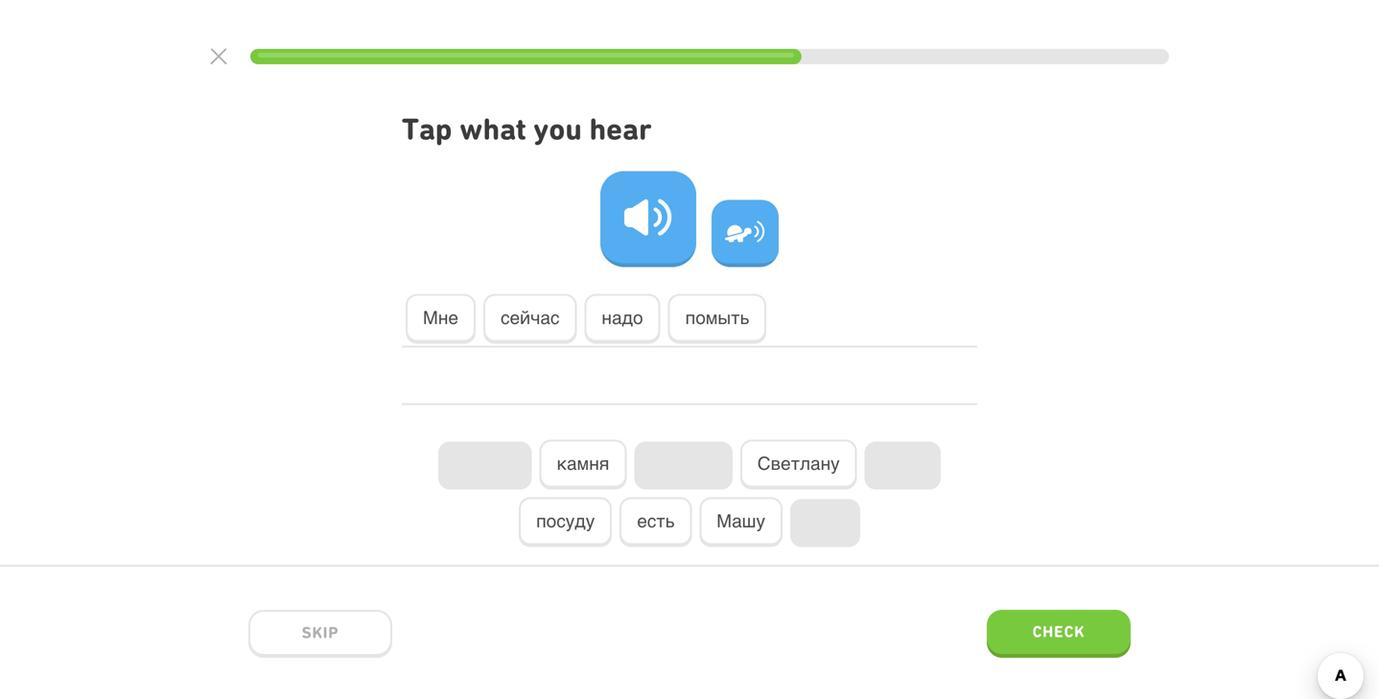 Task type: vqa. For each thing, say whether or not it's contained in the screenshot.
a in the Button
no



Task type: describe. For each thing, give the bounding box(es) containing it.
skip button
[[248, 610, 392, 658]]

сейчас
[[501, 307, 560, 328]]

надо
[[602, 307, 643, 328]]

мне
[[423, 307, 458, 328]]

tap what you hear
[[402, 111, 652, 147]]

надо button
[[585, 294, 661, 344]]

мне button
[[406, 294, 476, 344]]

есть button
[[620, 497, 692, 547]]

камня
[[557, 453, 609, 474]]

камня button
[[540, 440, 627, 490]]

tap
[[402, 111, 452, 147]]

skip
[[302, 623, 339, 642]]

check
[[1033, 622, 1085, 641]]



Task type: locate. For each thing, give the bounding box(es) containing it.
помыть button
[[668, 294, 767, 344]]

you
[[533, 111, 582, 147]]

помыть
[[685, 307, 749, 328]]

сейчас button
[[483, 294, 577, 344]]

светлану button
[[740, 440, 857, 490]]

посуду button
[[519, 497, 612, 547]]

машу button
[[700, 497, 783, 547]]

машу
[[717, 511, 765, 531]]

check button
[[987, 610, 1131, 658]]

progress bar
[[250, 49, 1169, 64]]

what
[[459, 111, 526, 147]]

есть
[[637, 511, 675, 531]]

hear
[[589, 111, 652, 147]]

светлану
[[758, 453, 840, 474]]

посуду
[[536, 511, 595, 531]]



